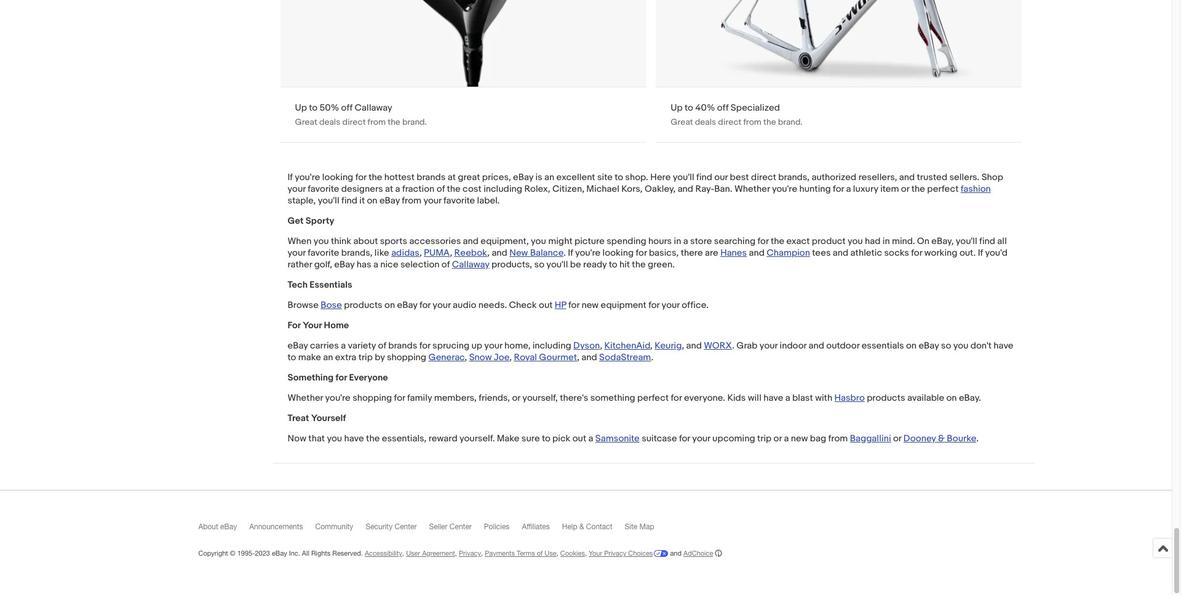 Task type: vqa. For each thing, say whether or not it's contained in the screenshot.
Twinkies within the Hostess Ice Cream Scoop Black Silver Scooper Kitchen Classic Twinkies Brand New Brand New
no



Task type: locate. For each thing, give the bounding box(es) containing it.
find inside fashion staple, you'll find it on ebay from your favorite label.
[[342, 195, 358, 207]]

equipment,
[[481, 236, 529, 247]]

here
[[651, 172, 671, 183]]

callaway right 50%
[[355, 102, 393, 114]]

callaway link
[[452, 259, 490, 271]]

0 horizontal spatial perfect
[[638, 393, 669, 404]]

your inside . grab your indoor and outdoor essentials on ebay so you don't have to make an extra trip by shopping
[[760, 340, 778, 352]]

deals down 50%
[[319, 117, 341, 127]]

affiliates link
[[522, 523, 562, 537]]

0 vertical spatial have
[[994, 340, 1014, 352]]

1 center from the left
[[395, 523, 417, 532]]

or inside if you're looking for the hottest brands at great prices, ebay is an excellent site to shop. here you'll find our best direct brands, authorized resellers, and trusted sellers. shop your favorite designers at a fraction of the cost including rolex, citizen, michael kors, oakley, and ray-ban. whether you're hunting for a luxury item or the perfect
[[902, 183, 910, 195]]

2 off from the left
[[718, 102, 729, 114]]

the left the exact
[[771, 236, 785, 247]]

2 horizontal spatial direct
[[752, 172, 777, 183]]

browse bose products on ebay for your audio needs. check out hp for new equipment for your office.
[[288, 300, 709, 311]]

ebay inside "tees and athletic socks for working out. if you'd rather golf, ebay has a nice selection of"
[[334, 259, 355, 271]]

0 horizontal spatial brands,
[[341, 247, 373, 259]]

your right for
[[303, 320, 322, 332]]

and up callaway link
[[463, 236, 479, 247]]

including right "home,"
[[533, 340, 572, 352]]

2 privacy from the left
[[605, 550, 627, 558]]

0 vertical spatial out
[[539, 300, 553, 311]]

brand. up hottest
[[403, 117, 427, 127]]

off inside up to 50% off callaway great deals direct from the brand.
[[341, 102, 353, 114]]

of inside if you're looking for the hottest brands at great prices, ebay is an excellent site to shop. here you'll find our best direct brands, authorized resellers, and trusted sellers. shop your favorite designers at a fraction of the cost including rolex, citizen, michael kors, oakley, and ray-ban. whether you're hunting for a luxury item or the perfect
[[437, 183, 445, 195]]

0 horizontal spatial an
[[323, 352, 333, 364]]

. down ebay.
[[977, 433, 979, 445]]

if left the picture
[[568, 247, 573, 259]]

policies link
[[484, 523, 522, 537]]

None text field
[[280, 0, 647, 142], [656, 0, 1023, 142], [280, 0, 647, 142], [656, 0, 1023, 142]]

your up get
[[288, 183, 306, 195]]

rolex,
[[525, 183, 551, 195]]

1 horizontal spatial so
[[942, 340, 952, 352]]

0 horizontal spatial off
[[341, 102, 353, 114]]

and
[[900, 172, 915, 183], [678, 183, 694, 195], [463, 236, 479, 247], [492, 247, 508, 259], [749, 247, 765, 259], [833, 247, 849, 259], [687, 340, 702, 352], [809, 340, 825, 352], [582, 352, 597, 364], [671, 550, 682, 558]]

0 vertical spatial shopping
[[387, 352, 427, 364]]

for down "extra"
[[336, 372, 347, 384]]

0 vertical spatial looking
[[322, 172, 354, 183]]

deals for 50%
[[319, 117, 341, 127]]

&
[[939, 433, 945, 445], [580, 523, 584, 532]]

off for 50%
[[341, 102, 353, 114]]

brands right hottest
[[417, 172, 446, 183]]

to left make
[[288, 352, 296, 364]]

1 horizontal spatial privacy
[[605, 550, 627, 558]]

have
[[994, 340, 1014, 352], [764, 393, 784, 404], [344, 433, 364, 445]]

1 horizontal spatial &
[[939, 433, 945, 445]]

direct for callaway
[[342, 117, 366, 127]]

great for up to 40% off specialized
[[671, 117, 693, 127]]

center for seller center
[[450, 523, 472, 532]]

sprucing
[[433, 340, 470, 352]]

1 privacy from the left
[[459, 550, 481, 558]]

0 vertical spatial brands
[[417, 172, 446, 183]]

ebay right essentials
[[919, 340, 940, 352]]

brands,
[[779, 172, 810, 183], [341, 247, 373, 259]]

off right 40%
[[718, 102, 729, 114]]

2 brand. from the left
[[779, 117, 803, 127]]

1 vertical spatial whether
[[288, 393, 323, 404]]

from up hottest
[[368, 117, 386, 127]]

great inside up to 50% off callaway great deals direct from the brand.
[[295, 117, 317, 127]]

sure
[[522, 433, 540, 445]]

favorite inside if you're looking for the hottest brands at great prices, ebay is an excellent site to shop. here you'll find our best direct brands, authorized resellers, and trusted sellers. shop your favorite designers at a fraction of the cost including rolex, citizen, michael kors, oakley, and ray-ban. whether you're hunting for a luxury item or the perfect
[[308, 183, 339, 195]]

and left worx link
[[687, 340, 702, 352]]

1 horizontal spatial center
[[450, 523, 472, 532]]

1 vertical spatial looking
[[603, 247, 634, 259]]

for right the "hp" link
[[569, 300, 580, 311]]

main content
[[128, 0, 1045, 476]]

authorized
[[812, 172, 857, 183]]

make
[[298, 352, 321, 364]]

tees
[[813, 247, 831, 259]]

you'll inside when you think about sports accessories and equipment, you might picture spending hours in a store searching for the exact product you had in mind. on ebay, you'll find all your favorite brands, like
[[956, 236, 978, 247]]

privacy left choices
[[605, 550, 627, 558]]

whether inside if you're looking for the hottest brands at great prices, ebay is an excellent site to shop. here you'll find our best direct brands, authorized resellers, and trusted sellers. shop your favorite designers at a fraction of the cost including rolex, citizen, michael kors, oakley, and ray-ban. whether you're hunting for a luxury item or the perfect
[[735, 183, 770, 195]]

have right don't
[[994, 340, 1014, 352]]

main content containing up to 50% off callaway
[[128, 0, 1045, 476]]

cookies link
[[561, 550, 585, 558]]

picture
[[575, 236, 605, 247]]

1 horizontal spatial brand.
[[779, 117, 803, 127]]

dyson
[[574, 340, 600, 352]]

2 deals from the left
[[695, 117, 717, 127]]

security center
[[366, 523, 417, 532]]

find left all
[[980, 236, 996, 247]]

office.
[[682, 300, 709, 311]]

blast
[[793, 393, 814, 404]]

0 horizontal spatial out
[[539, 300, 553, 311]]

ebay inside . grab your indoor and outdoor essentials on ebay so you don't have to make an extra trip by shopping
[[919, 340, 940, 352]]

2 horizontal spatial if
[[979, 247, 984, 259]]

to left 40%
[[685, 102, 694, 114]]

site map
[[625, 523, 655, 532]]

0 vertical spatial your
[[303, 320, 322, 332]]

1 vertical spatial callaway
[[452, 259, 490, 271]]

1 vertical spatial find
[[342, 195, 358, 207]]

upcoming
[[713, 433, 756, 445]]

0 horizontal spatial find
[[342, 195, 358, 207]]

ebay left has
[[334, 259, 355, 271]]

brands, left 'like'
[[341, 247, 373, 259]]

and inside when you think about sports accessories and equipment, you might picture spending hours in a store searching for the exact product you had in mind. on ebay, you'll find all your favorite brands, like
[[463, 236, 479, 247]]

find left it
[[342, 195, 358, 207]]

0 horizontal spatial at
[[385, 183, 393, 195]]

2 horizontal spatial have
[[994, 340, 1014, 352]]

has
[[357, 259, 372, 271]]

designers
[[341, 183, 383, 195]]

0 vertical spatial perfect
[[928, 183, 959, 195]]

favorite inside when you think about sports accessories and equipment, you might picture spending hours in a store searching for the exact product you had in mind. on ebay, you'll find all your favorite brands, like
[[308, 247, 339, 259]]

find inside when you think about sports accessories and equipment, you might picture spending hours in a store searching for the exact product you had in mind. on ebay, you'll find all your favorite brands, like
[[980, 236, 996, 247]]

to inside if you're looking for the hottest brands at great prices, ebay is an excellent site to shop. here you'll find our best direct brands, authorized resellers, and trusted sellers. shop your favorite designers at a fraction of the cost including rolex, citizen, michael kors, oakley, and ray-ban. whether you're hunting for a luxury item or the perfect
[[615, 172, 624, 183]]

you left had
[[848, 236, 863, 247]]

map
[[640, 523, 655, 532]]

1 horizontal spatial an
[[545, 172, 555, 183]]

about ebay link
[[199, 523, 249, 537]]

to right "site"
[[615, 172, 624, 183]]

from inside up to 50% off callaway great deals direct from the brand.
[[368, 117, 386, 127]]

you'll inside if you're looking for the hottest brands at great prices, ebay is an excellent site to shop. here you'll find our best direct brands, authorized resellers, and trusted sellers. shop your favorite designers at a fraction of the cost including rolex, citizen, michael kors, oakley, and ray-ban. whether you're hunting for a luxury item or the perfect
[[673, 172, 695, 183]]

and right tees
[[833, 247, 849, 259]]

you'll right here
[[673, 172, 695, 183]]

for right searching
[[758, 236, 769, 247]]

ebay inside about ebay 'link'
[[220, 523, 237, 532]]

0 vertical spatial products
[[344, 300, 383, 311]]

home
[[324, 320, 349, 332]]

find inside if you're looking for the hottest brands at great prices, ebay is an excellent site to shop. here you'll find our best direct brands, authorized resellers, and trusted sellers. shop your favorite designers at a fraction of the cost including rolex, citizen, michael kors, oakley, and ray-ban. whether you're hunting for a luxury item or the perfect
[[697, 172, 713, 183]]

whether right ban.
[[735, 183, 770, 195]]

of right fraction
[[437, 183, 445, 195]]

hasbro link
[[835, 393, 865, 404]]

2 center from the left
[[450, 523, 472, 532]]

off
[[341, 102, 353, 114], [718, 102, 729, 114]]

security
[[366, 523, 393, 532]]

1 horizontal spatial deals
[[695, 117, 717, 127]]

for right suitcase
[[680, 433, 691, 445]]

1 horizontal spatial brands,
[[779, 172, 810, 183]]

you left don't
[[954, 340, 969, 352]]

oakley,
[[645, 183, 676, 195]]

1 vertical spatial out
[[573, 433, 587, 445]]

new
[[582, 300, 599, 311], [791, 433, 809, 445]]

perfect right something
[[638, 393, 669, 404]]

0 vertical spatial trip
[[359, 352, 373, 364]]

1 vertical spatial trip
[[758, 433, 772, 445]]

for
[[288, 320, 301, 332]]

direct for specialized
[[718, 117, 742, 127]]

up
[[295, 102, 307, 114], [671, 102, 683, 114]]

1 vertical spatial perfect
[[638, 393, 669, 404]]

privacy
[[459, 550, 481, 558], [605, 550, 627, 558]]

0 vertical spatial brands,
[[779, 172, 810, 183]]

1 horizontal spatial off
[[718, 102, 729, 114]]

favorite down sporty
[[308, 247, 339, 259]]

hanes
[[721, 247, 747, 259]]

to inside up to 50% off callaway great deals direct from the brand.
[[309, 102, 318, 114]]

direct inside up to 50% off callaway great deals direct from the brand.
[[342, 117, 366, 127]]

the left essentials,
[[366, 433, 380, 445]]

ebay right about
[[220, 523, 237, 532]]

an
[[545, 172, 555, 183], [323, 352, 333, 364]]

1 horizontal spatial whether
[[735, 183, 770, 195]]

is
[[536, 172, 543, 183]]

for left family
[[394, 393, 405, 404]]

1 horizontal spatial direct
[[718, 117, 742, 127]]

0 horizontal spatial trip
[[359, 352, 373, 364]]

you
[[314, 236, 329, 247], [531, 236, 546, 247], [848, 236, 863, 247], [954, 340, 969, 352], [327, 433, 342, 445]]

of left callaway link
[[442, 259, 450, 271]]

1 deals from the left
[[319, 117, 341, 127]]

1 horizontal spatial have
[[764, 393, 784, 404]]

2 vertical spatial find
[[980, 236, 996, 247]]

terms
[[517, 550, 535, 558]]

1 horizontal spatial trip
[[758, 433, 772, 445]]

& left bourke
[[939, 433, 945, 445]]

0 vertical spatial new
[[582, 300, 599, 311]]

0 vertical spatial so
[[535, 259, 545, 271]]

1 horizontal spatial your
[[589, 550, 603, 558]]

1 vertical spatial products
[[867, 393, 906, 404]]

your inside if you're looking for the hottest brands at great prices, ebay is an excellent site to shop. here you'll find our best direct brands, authorized resellers, and trusted sellers. shop your favorite designers at a fraction of the cost including rolex, citizen, michael kors, oakley, and ray-ban. whether you're hunting for a luxury item or the perfect
[[288, 183, 306, 195]]

direct inside if you're looking for the hottest brands at great prices, ebay is an excellent site to shop. here you'll find our best direct brands, authorized resellers, and trusted sellers. shop your favorite designers at a fraction of the cost including rolex, citizen, michael kors, oakley, and ray-ban. whether you're hunting for a luxury item or the perfect
[[752, 172, 777, 183]]

deals
[[319, 117, 341, 127], [695, 117, 717, 127]]

0 vertical spatial find
[[697, 172, 713, 183]]

products right the hasbro link
[[867, 393, 906, 404]]

2 great from the left
[[671, 117, 693, 127]]

great for up to 50% off callaway
[[295, 117, 317, 127]]

your left golf,
[[288, 247, 306, 259]]

resellers,
[[859, 172, 898, 183]]

favorite down great
[[444, 195, 475, 207]]

favorite up sporty
[[308, 183, 339, 195]]

1 horizontal spatial great
[[671, 117, 693, 127]]

essentials
[[310, 279, 353, 291]]

you right that
[[327, 433, 342, 445]]

0 horizontal spatial &
[[580, 523, 584, 532]]

from inside up to 40% off specialized great deals direct from the brand.
[[744, 117, 762, 127]]

in right had
[[883, 236, 890, 247]]

to left 50%
[[309, 102, 318, 114]]

0 vertical spatial an
[[545, 172, 555, 183]]

tech essentials
[[288, 279, 353, 291]]

deals inside up to 40% off specialized great deals direct from the brand.
[[695, 117, 717, 127]]

deals inside up to 50% off callaway great deals direct from the brand.
[[319, 117, 341, 127]]

0 horizontal spatial if
[[288, 172, 293, 183]]

hanes link
[[721, 247, 747, 259]]

. inside . grab your indoor and outdoor essentials on ebay so you don't have to make an extra trip by shopping
[[733, 340, 735, 352]]

for inside "tees and athletic socks for working out. if you'd rather golf, ebay has a nice selection of"
[[912, 247, 923, 259]]

1 vertical spatial your
[[589, 550, 603, 558]]

and right indoor at the bottom
[[809, 340, 825, 352]]

so left don't
[[942, 340, 952, 352]]

available
[[908, 393, 945, 404]]

off inside up to 40% off specialized great deals direct from the brand.
[[718, 102, 729, 114]]

on inside fashion staple, you'll find it on ebay from your favorite label.
[[367, 195, 378, 207]]

2 vertical spatial have
[[344, 433, 364, 445]]

for left audio
[[420, 300, 431, 311]]

. left be at the left
[[564, 247, 566, 259]]

ebay,
[[932, 236, 954, 247]]

royal gourmet link
[[514, 352, 577, 364]]

0 horizontal spatial looking
[[322, 172, 354, 183]]

ebay down hottest
[[380, 195, 400, 207]]

yourself
[[311, 413, 346, 425]]

1 vertical spatial an
[[323, 352, 333, 364]]

1 horizontal spatial callaway
[[452, 259, 490, 271]]

for left sprucing
[[420, 340, 431, 352]]

perfect inside if you're looking for the hottest brands at great prices, ebay is an excellent site to shop. here you'll find our best direct brands, authorized resellers, and trusted sellers. shop your favorite designers at a fraction of the cost including rolex, citizen, michael kors, oakley, and ray-ban. whether you're hunting for a luxury item or the perfect
[[928, 183, 959, 195]]

up inside up to 50% off callaway great deals direct from the brand.
[[295, 102, 307, 114]]

an right is
[[545, 172, 555, 183]]

snow joe link
[[469, 352, 510, 364]]

privacy down the seller center link
[[459, 550, 481, 558]]

1 horizontal spatial at
[[448, 172, 456, 183]]

worx
[[704, 340, 733, 352]]

1 vertical spatial brands,
[[341, 247, 373, 259]]

generac link
[[429, 352, 465, 364]]

favorite for ,
[[308, 247, 339, 259]]

0 horizontal spatial callaway
[[355, 102, 393, 114]]

balance
[[530, 247, 564, 259]]

trip left by
[[359, 352, 373, 364]]

1 vertical spatial brands
[[389, 340, 418, 352]]

at right designers
[[385, 183, 393, 195]]

products right 'bose' link
[[344, 300, 383, 311]]

user agreement link
[[406, 550, 455, 558]]

a left the samsonite
[[589, 433, 594, 445]]

0 horizontal spatial new
[[582, 300, 599, 311]]

0 vertical spatial whether
[[735, 183, 770, 195]]

a left store
[[684, 236, 689, 247]]

brand. inside up to 50% off callaway great deals direct from the brand.
[[403, 117, 427, 127]]

so inside . grab your indoor and outdoor essentials on ebay so you don't have to make an extra trip by shopping
[[942, 340, 952, 352]]

staple,
[[288, 195, 316, 207]]

if up the staple,
[[288, 172, 293, 183]]

up
[[472, 340, 483, 352]]

about
[[199, 523, 218, 532]]

prices,
[[482, 172, 511, 183]]

1 horizontal spatial perfect
[[928, 183, 959, 195]]

you'd
[[986, 247, 1008, 259]]

0 horizontal spatial including
[[484, 183, 523, 195]]

favorite inside fashion staple, you'll find it on ebay from your favorite label.
[[444, 195, 475, 207]]

1 horizontal spatial up
[[671, 102, 683, 114]]

your right grab
[[760, 340, 778, 352]]

1 horizontal spatial out
[[573, 433, 587, 445]]

2 horizontal spatial find
[[980, 236, 996, 247]]

in right hours
[[674, 236, 682, 247]]

the up hottest
[[388, 117, 401, 127]]

think
[[331, 236, 352, 247]]

0 horizontal spatial up
[[295, 102, 307, 114]]

0 horizontal spatial direct
[[342, 117, 366, 127]]

40%
[[696, 102, 716, 114]]

and left 'adchoice'
[[671, 550, 682, 558]]

callaway products, so you'll be ready to hit the green.
[[452, 259, 675, 271]]

your left audio
[[433, 300, 451, 311]]

family
[[408, 393, 432, 404]]

if
[[288, 172, 293, 183], [568, 247, 573, 259], [979, 247, 984, 259]]

0 horizontal spatial brand.
[[403, 117, 427, 127]]

ebay left is
[[513, 172, 534, 183]]

cookies
[[561, 550, 585, 558]]

whether
[[735, 183, 770, 195], [288, 393, 323, 404]]

for up it
[[356, 172, 367, 183]]

contact
[[587, 523, 613, 532]]

1 vertical spatial including
[[533, 340, 572, 352]]

ebay
[[513, 172, 534, 183], [380, 195, 400, 207], [334, 259, 355, 271], [397, 300, 418, 311], [288, 340, 308, 352], [919, 340, 940, 352], [220, 523, 237, 532], [272, 550, 287, 558]]

0 horizontal spatial privacy
[[459, 550, 481, 558]]

on down nice
[[385, 300, 395, 311]]

50%
[[320, 102, 339, 114]]

brands, left authorized
[[779, 172, 810, 183]]

fashion link
[[961, 183, 991, 195]]

1 horizontal spatial looking
[[603, 247, 634, 259]]

0 horizontal spatial in
[[674, 236, 682, 247]]

0 horizontal spatial center
[[395, 523, 417, 532]]

ebay inside fashion staple, you'll find it on ebay from your favorite label.
[[380, 195, 400, 207]]

you inside . grab your indoor and outdoor essentials on ebay so you don't have to make an extra trip by shopping
[[954, 340, 969, 352]]

great inside up to 40% off specialized great deals direct from the brand.
[[671, 117, 693, 127]]

for your home
[[288, 320, 349, 332]]

center right 'security'
[[395, 523, 417, 532]]

favorite
[[308, 183, 339, 195], [444, 195, 475, 207], [308, 247, 339, 259]]

dooney & bourke link
[[904, 433, 977, 445]]

an inside . grab your indoor and outdoor essentials on ebay so you don't have to make an extra trip by shopping
[[323, 352, 333, 364]]

something
[[288, 372, 334, 384]]

0 horizontal spatial your
[[303, 320, 322, 332]]

privacy link
[[459, 550, 481, 558]]

selection
[[401, 259, 440, 271]]

1 vertical spatial &
[[580, 523, 584, 532]]

& right help
[[580, 523, 584, 532]]

an left "extra"
[[323, 352, 333, 364]]

1 horizontal spatial new
[[791, 433, 809, 445]]

variety
[[348, 340, 376, 352]]

1 off from the left
[[341, 102, 353, 114]]

0 vertical spatial including
[[484, 183, 523, 195]]

0 horizontal spatial deals
[[319, 117, 341, 127]]

direct inside up to 40% off specialized great deals direct from the brand.
[[718, 117, 742, 127]]

sports
[[380, 236, 408, 247]]

on right essentials
[[907, 340, 917, 352]]

0 horizontal spatial great
[[295, 117, 317, 127]]

1 horizontal spatial in
[[883, 236, 890, 247]]

trip right upcoming
[[758, 433, 772, 445]]

callaway
[[355, 102, 393, 114], [452, 259, 490, 271]]

1 up from the left
[[295, 102, 307, 114]]

browse
[[288, 300, 319, 311]]

1 vertical spatial so
[[942, 340, 952, 352]]

now
[[288, 433, 307, 445]]

1 brand. from the left
[[403, 117, 427, 127]]

callaway inside up to 50% off callaway great deals direct from the brand.
[[355, 102, 393, 114]]

for right the hunting
[[833, 183, 845, 195]]

2 up from the left
[[671, 102, 683, 114]]

off for 40%
[[718, 102, 729, 114]]

perfect left 'fashion'
[[928, 183, 959, 195]]

1 vertical spatial new
[[791, 433, 809, 445]]

have down 'yourself'
[[344, 433, 364, 445]]

0 horizontal spatial have
[[344, 433, 364, 445]]

bourke
[[948, 433, 977, 445]]

in
[[674, 236, 682, 247], [883, 236, 890, 247]]

shopping inside . grab your indoor and outdoor essentials on ebay so you don't have to make an extra trip by shopping
[[387, 352, 427, 364]]

samsonite
[[596, 433, 640, 445]]

brand. inside up to 40% off specialized great deals direct from the brand.
[[779, 117, 803, 127]]

1 horizontal spatial find
[[697, 172, 713, 183]]

luxury
[[854, 183, 879, 195]]

on right it
[[367, 195, 378, 207]]

0 horizontal spatial so
[[535, 259, 545, 271]]

0 vertical spatial callaway
[[355, 102, 393, 114]]

up left 50%
[[295, 102, 307, 114]]

1 great from the left
[[295, 117, 317, 127]]

up inside up to 40% off specialized great deals direct from the brand.
[[671, 102, 683, 114]]

ebay inside if you're looking for the hottest brands at great prices, ebay is an excellent site to shop. here you'll find our best direct brands, authorized resellers, and trusted sellers. shop your favorite designers at a fraction of the cost including rolex, citizen, michael kors, oakley, and ray-ban. whether you're hunting for a luxury item or the perfect
[[513, 172, 534, 183]]

0 horizontal spatial products
[[344, 300, 383, 311]]

at left great
[[448, 172, 456, 183]]

new right the "hp" link
[[582, 300, 599, 311]]



Task type: describe. For each thing, give the bounding box(es) containing it.
and inside "tees and athletic socks for working out. if you'd rather golf, ebay has a nice selection of"
[[833, 247, 849, 259]]

a left bag
[[784, 433, 789, 445]]

the right hit
[[632, 259, 646, 271]]

brands inside if you're looking for the hottest brands at great prices, ebay is an excellent site to shop. here you'll find our best direct brands, authorized resellers, and trusted sellers. shop your favorite designers at a fraction of the cost including rolex, citizen, michael kors, oakley, and ray-ban. whether you're hunting for a luxury item or the perfect
[[417, 172, 446, 183]]

community
[[316, 523, 354, 532]]

if inside "tees and athletic socks for working out. if you'd rather golf, ebay has a nice selection of"
[[979, 247, 984, 259]]

an inside if you're looking for the hottest brands at great prices, ebay is an excellent site to shop. here you'll find our best direct brands, authorized resellers, and trusted sellers. shop your favorite designers at a fraction of the cost including rolex, citizen, michael kors, oakley, and ray-ban. whether you're hunting for a luxury item or the perfect
[[545, 172, 555, 183]]

if inside if you're looking for the hottest brands at great prices, ebay is an excellent site to shop. here you'll find our best direct brands, authorized resellers, and trusted sellers. shop your favorite designers at a fraction of the cost including rolex, citizen, michael kors, oakley, and ray-ban. whether you're hunting for a luxury item or the perfect
[[288, 172, 293, 183]]

great
[[458, 172, 480, 183]]

use
[[545, 550, 557, 558]]

for left everyone. at the bottom right
[[671, 393, 682, 404]]

a left fraction
[[396, 183, 400, 195]]

of right variety
[[378, 340, 386, 352]]

0 horizontal spatial whether
[[288, 393, 323, 404]]

all
[[302, 550, 310, 558]]

up for up to 40% off specialized
[[671, 102, 683, 114]]

rather
[[288, 259, 312, 271]]

accessibility link
[[365, 550, 403, 558]]

samsonite link
[[596, 433, 640, 445]]

center for security center
[[395, 523, 417, 532]]

payments terms of use link
[[485, 550, 557, 558]]

you left might
[[531, 236, 546, 247]]

for right hit
[[636, 247, 647, 259]]

including inside if you're looking for the hottest brands at great prices, ebay is an excellent site to shop. here you'll find our best direct brands, authorized resellers, and trusted sellers. shop your favorite designers at a fraction of the cost including rolex, citizen, michael kors, oakley, and ray-ban. whether you're hunting for a luxury item or the perfect
[[484, 183, 523, 195]]

the right item
[[912, 183, 926, 195]]

fashion
[[961, 183, 991, 195]]

hours
[[649, 236, 672, 247]]

specialized
[[731, 102, 781, 114]]

essentials
[[862, 340, 905, 352]]

brand. for up to 40% off specialized
[[779, 117, 803, 127]]

a left blast
[[786, 393, 791, 404]]

generac
[[429, 352, 465, 364]]

it
[[360, 195, 365, 207]]

choices
[[629, 550, 653, 558]]

members,
[[434, 393, 477, 404]]

security center link
[[366, 523, 429, 537]]

sporty
[[306, 215, 335, 227]]

adidas link
[[392, 247, 420, 259]]

up for up to 50% off callaway
[[295, 102, 307, 114]]

spending
[[607, 236, 647, 247]]

1 horizontal spatial if
[[568, 247, 573, 259]]

of left use
[[537, 550, 543, 558]]

1 horizontal spatial products
[[867, 393, 906, 404]]

favorite for staple, you'll find it on ebay from your favorite label.
[[308, 183, 339, 195]]

cost
[[463, 183, 482, 195]]

brands, inside when you think about sports accessories and equipment, you might picture spending hours in a store searching for the exact product you had in mind. on ebay, you'll find all your favorite brands, like
[[341, 247, 373, 259]]

your right up
[[485, 340, 503, 352]]

hasbro
[[835, 393, 865, 404]]

kids
[[728, 393, 746, 404]]

to left pick on the bottom left of page
[[542, 433, 551, 445]]

looking inside if you're looking for the hottest brands at great prices, ebay is an excellent site to shop. here you'll find our best direct brands, authorized resellers, and trusted sellers. shop your favorite designers at a fraction of the cost including rolex, citizen, michael kors, oakley, and ray-ban. whether you're hunting for a luxury item or the perfect
[[322, 172, 354, 183]]

announcements
[[249, 523, 303, 532]]

ban.
[[715, 183, 733, 195]]

and right hanes
[[749, 247, 765, 259]]

exact
[[787, 236, 810, 247]]

the inside when you think about sports accessories and equipment, you might picture spending hours in a store searching for the exact product you had in mind. on ebay, you'll find all your favorite brands, like
[[771, 236, 785, 247]]

hp link
[[555, 300, 567, 311]]

you'll inside fashion staple, you'll find it on ebay from your favorite label.
[[318, 195, 340, 207]]

whether you're shopping for family members, friends, or yourself, there's something perfect for everyone. kids will have a blast with hasbro products available on ebay.
[[288, 393, 982, 404]]

equipment
[[601, 300, 647, 311]]

and inside . grab your indoor and outdoor essentials on ebay so you don't have to make an extra trip by shopping
[[809, 340, 825, 352]]

affiliates
[[522, 523, 550, 532]]

excellent
[[557, 172, 596, 183]]

your inside when you think about sports accessories and equipment, you might picture spending hours in a store searching for the exact product you had in mind. on ebay, you'll find all your favorite brands, like
[[288, 247, 306, 259]]

on inside . grab your indoor and outdoor essentials on ebay so you don't have to make an extra trip by shopping
[[907, 340, 917, 352]]

athletic
[[851, 247, 883, 259]]

keurig link
[[655, 340, 682, 352]]

hp
[[555, 300, 567, 311]]

a inside "tees and athletic socks for working out. if you'd rather golf, ebay has a nice selection of"
[[374, 259, 378, 271]]

adidas , puma , reebok , and new balance . if you're looking for basics, there are hanes and champion
[[392, 247, 811, 259]]

from right bag
[[829, 433, 848, 445]]

shop
[[982, 172, 1004, 183]]

from inside fashion staple, you'll find it on ebay from your favorite label.
[[402, 195, 422, 207]]

citizen,
[[553, 183, 585, 195]]

brand. for up to 50% off callaway
[[403, 117, 427, 127]]

on left ebay.
[[947, 393, 958, 404]]

policies
[[484, 523, 510, 532]]

something for everyone
[[288, 372, 388, 384]]

and left ray-
[[678, 183, 694, 195]]

your left office.
[[662, 300, 680, 311]]

the left cost
[[447, 183, 461, 195]]

up to 40% off specialized great deals direct from the brand.
[[671, 102, 803, 127]]

to inside . grab your indoor and outdoor essentials on ebay so you don't have to make an extra trip by shopping
[[288, 352, 296, 364]]

& inside help & contact link
[[580, 523, 584, 532]]

and right item
[[900, 172, 915, 183]]

copyright © 1995-2023 ebay inc. all rights reserved. accessibility , user agreement , privacy , payments terms of use , cookies , your privacy choices
[[199, 550, 653, 558]]

label.
[[477, 195, 500, 207]]

1 in from the left
[[674, 236, 682, 247]]

have inside . grab your indoor and outdoor essentials on ebay so you don't have to make an extra trip by shopping
[[994, 340, 1014, 352]]

a left luxury
[[847, 183, 852, 195]]

you'll left be at the left
[[547, 259, 568, 271]]

green.
[[648, 259, 675, 271]]

for inside when you think about sports accessories and equipment, you might picture spending hours in a store searching for the exact product you had in mind. on ebay, you'll find all your favorite brands, like
[[758, 236, 769, 247]]

and right the gourmet
[[582, 352, 597, 364]]

generac , snow joe , royal gourmet , and sodastream .
[[429, 352, 654, 364]]

are
[[705, 247, 719, 259]]

or left bag
[[774, 433, 782, 445]]

to inside up to 40% off specialized great deals direct from the brand.
[[685, 102, 694, 114]]

out.
[[960, 247, 976, 259]]

keurig
[[655, 340, 682, 352]]

to left hit
[[609, 259, 618, 271]]

ebay left "inc."
[[272, 550, 287, 558]]

audio
[[453, 300, 477, 311]]

brands, inside if you're looking for the hottest brands at great prices, ebay is an excellent site to shop. here you'll find our best direct brands, authorized resellers, and trusted sellers. shop your favorite designers at a fraction of the cost including rolex, citizen, michael kors, oakley, and ray-ban. whether you're hunting for a luxury item or the perfect
[[779, 172, 810, 183]]

friends,
[[479, 393, 510, 404]]

1 vertical spatial have
[[764, 393, 784, 404]]

tech
[[288, 279, 308, 291]]

. left "keurig" link
[[652, 352, 654, 364]]

your left upcoming
[[693, 433, 711, 445]]

and adchoice
[[669, 550, 714, 558]]

now that you have the essentials, reward yourself. make sure to pick out a samsonite suitcase for your upcoming trip or a new bag from baggallini or dooney & bourke .
[[288, 433, 979, 445]]

ebay.
[[960, 393, 982, 404]]

rights
[[311, 550, 331, 558]]

on
[[918, 236, 930, 247]]

about ebay
[[199, 523, 237, 532]]

everyone.
[[684, 393, 726, 404]]

or left dooney
[[894, 433, 902, 445]]

get
[[288, 215, 304, 227]]

ebay down for
[[288, 340, 308, 352]]

baggallini link
[[850, 433, 892, 445]]

for right equipment
[[649, 300, 660, 311]]

a inside when you think about sports accessories and equipment, you might picture spending hours in a store searching for the exact product you had in mind. on ebay, you'll find all your favorite brands, like
[[684, 236, 689, 247]]

bose link
[[321, 300, 342, 311]]

by
[[375, 352, 385, 364]]

the inside up to 50% off callaway great deals direct from the brand.
[[388, 117, 401, 127]]

puma
[[424, 247, 450, 259]]

ready
[[584, 259, 607, 271]]

or right friends, on the left bottom
[[512, 393, 521, 404]]

working
[[925, 247, 958, 259]]

product
[[812, 236, 846, 247]]

bose
[[321, 300, 342, 311]]

2023
[[255, 550, 270, 558]]

pick
[[553, 433, 571, 445]]

deals for 40%
[[695, 117, 717, 127]]

1 vertical spatial shopping
[[353, 393, 392, 404]]

kitchenaid link
[[605, 340, 651, 352]]

the inside up to 40% off specialized great deals direct from the brand.
[[764, 117, 777, 127]]

1 horizontal spatial including
[[533, 340, 572, 352]]

your inside fashion staple, you'll find it on ebay from your favorite label.
[[424, 195, 442, 207]]

2 in from the left
[[883, 236, 890, 247]]

michael
[[587, 183, 620, 195]]

site map link
[[625, 523, 667, 537]]

suitcase
[[642, 433, 677, 445]]

payments
[[485, 550, 515, 558]]

ebay down selection
[[397, 300, 418, 311]]

something
[[591, 393, 636, 404]]

kitchenaid
[[605, 340, 651, 352]]

you left think
[[314, 236, 329, 247]]

golf,
[[314, 259, 332, 271]]

everyone
[[349, 372, 388, 384]]

and left the new
[[492, 247, 508, 259]]

the left hottest
[[369, 172, 382, 183]]

a left variety
[[341, 340, 346, 352]]

0 vertical spatial &
[[939, 433, 945, 445]]

trip inside . grab your indoor and outdoor essentials on ebay so you don't have to make an extra trip by shopping
[[359, 352, 373, 364]]

trusted
[[917, 172, 948, 183]]

1995-
[[237, 550, 255, 558]]

socks
[[885, 247, 910, 259]]

of inside "tees and athletic socks for working out. if you'd rather golf, ebay has a nice selection of"
[[442, 259, 450, 271]]

©
[[230, 550, 236, 558]]

shop.
[[626, 172, 649, 183]]

needs.
[[479, 300, 507, 311]]



